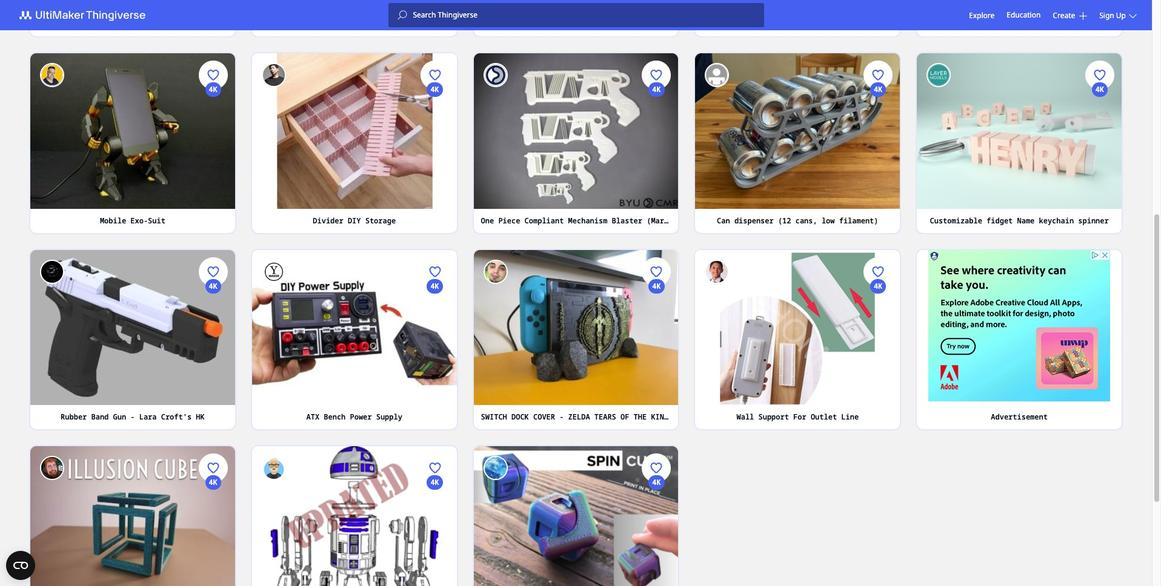 Task type: vqa. For each thing, say whether or not it's contained in the screenshot.
"Design tips:"
no



Task type: locate. For each thing, give the bounding box(es) containing it.
because
[[1103, 19, 1134, 29]]

advertisement element
[[263, 0, 445, 8], [928, 250, 1110, 401]]

box
[[589, 19, 602, 29]]

uno card box link
[[474, 12, 678, 36]]

- left zelda
[[559, 412, 564, 422]]

low
[[822, 215, 835, 226]]

4k for thumbnail representing spin cube (print in place)
[[652, 478, 661, 488]]

34
[[430, 385, 439, 396]]

thumbnail representing uno card box image
[[474, 0, 678, 12]]

avatar image for switch
[[483, 260, 508, 284]]

switch dock cover - zelda tears of the kingdom
[[481, 412, 682, 422]]

compliant
[[525, 215, 564, 226]]

filament)
[[839, 215, 878, 226]]

zelda
[[568, 412, 590, 422]]

atx
[[306, 412, 319, 422]]

1 - from the left
[[130, 412, 135, 422]]

customizable fidget name keychain spinner link
[[917, 209, 1122, 233]]

Search Thingiverse text field
[[407, 10, 764, 20]]

wall support for outlet line link
[[695, 405, 900, 430]]

0 horizontal spatial advertisement
[[326, 19, 383, 29]]

0 horizontal spatial advertisement element
[[263, 0, 445, 8]]

whistle
[[780, 19, 811, 29]]

spinner
[[1078, 215, 1109, 226]]

croft's
[[161, 412, 192, 422]]

create
[[1053, 10, 1075, 20]]

-
[[130, 412, 135, 422], [559, 412, 564, 422]]

switch
[[481, 412, 507, 422]]

1 vertical spatial advertisement element
[[928, 250, 1110, 401]]

gun
[[113, 412, 126, 422]]

atx bench power supply link
[[252, 405, 457, 430]]

can dispenser (12 cans, low filament) link
[[695, 209, 900, 233]]

loud and compact whistle for your keychain link
[[695, 12, 900, 36]]

bench
[[324, 412, 346, 422]]

wall
[[737, 412, 754, 422]]

loud
[[706, 19, 723, 29]]

avatar image for mobile
[[40, 63, 64, 87]]

0 horizontal spatial 6k
[[430, 530, 439, 540]]

0 vertical spatial advertisement element
[[263, 0, 445, 8]]

avatar image for wall
[[705, 260, 729, 284]]

1 horizontal spatial 6k
[[874, 137, 883, 147]]

one piece compliant mechanism blaster (mark rober)
[[481, 215, 699, 226]]

education link
[[1007, 8, 1041, 22]]

power
[[350, 412, 372, 422]]

explore button
[[969, 10, 995, 20]]

4k for thumbnail representing divider diy storage
[[430, 84, 439, 95]]

4k for thumbnail representing illusion cube
[[209, 478, 218, 488]]

0 vertical spatial 6k
[[874, 137, 883, 147]]

avatar image for rubber
[[40, 260, 64, 284]]

keychain
[[854, 19, 889, 29]]

1 vertical spatial advertisement
[[991, 412, 1048, 422]]

banana
[[1138, 19, 1161, 29]]

drawer
[[144, 19, 170, 29]]

diy
[[348, 215, 361, 226]]

1 horizontal spatial advertisement
[[991, 412, 1048, 422]]

one
[[481, 215, 494, 226]]

5k for switch dock cover - zelda tears of the kingdom
[[652, 333, 661, 343]]

(no
[[981, 19, 994, 29]]

customizable
[[930, 215, 982, 226]]

under
[[96, 19, 117, 29]]

divider
[[313, 215, 343, 226]]

thumbnail representing switch dock cover - zelda tears of the kingdom image
[[474, 250, 678, 405]]

- right gun
[[130, 412, 135, 422]]

thumbnail representing loud and compact whistle for your keychain image
[[695, 0, 900, 12]]

rubber band gun - lara croft's hk link
[[30, 405, 235, 430]]

avatar image for one
[[483, 63, 508, 87]]

5k
[[209, 137, 218, 147], [1095, 137, 1104, 147], [209, 333, 218, 343], [430, 333, 439, 343], [652, 333, 661, 343], [209, 530, 218, 540]]

dock
[[511, 412, 529, 422]]

5k for rubber band gun - lara croft's hk
[[209, 333, 218, 343]]

2 - from the left
[[559, 412, 564, 422]]

cans,
[[795, 215, 817, 226]]

46
[[1095, 189, 1104, 199]]

lara
[[139, 412, 157, 422]]

advertisement for the left advertisement element
[[326, 19, 383, 29]]

6k
[[874, 137, 883, 147], [430, 530, 439, 540]]

avatar image for customizable
[[927, 63, 951, 87]]

and
[[728, 19, 741, 29]]

blaster
[[612, 215, 642, 226]]

4k for thumbnail representing switch dock cover - zelda tears of the kingdom
[[652, 281, 661, 291]]

avatar image
[[40, 63, 64, 87], [262, 63, 286, 87], [483, 63, 508, 87], [705, 63, 729, 87], [927, 63, 951, 87], [40, 260, 64, 284], [262, 260, 286, 284], [483, 260, 508, 284], [705, 260, 729, 284], [40, 456, 64, 481], [262, 456, 286, 481], [483, 456, 508, 481]]

support
[[758, 412, 789, 422]]

(mark
[[647, 215, 669, 226]]

up
[[1116, 10, 1126, 20]]

master
[[924, 19, 950, 29]]

0 horizontal spatial -
[[130, 412, 135, 422]]

the
[[634, 412, 647, 422]]

16
[[430, 189, 439, 199]]

hk
[[196, 412, 205, 422]]

1 vertical spatial 6k
[[430, 530, 439, 540]]

thumbnail representing rubber band gun - lara croft's hk image
[[30, 250, 235, 405]]

thumbnail representing spin cube (print in place) image
[[474, 447, 678, 587]]

4k for thumbnail representing mobile exo-suit at top left
[[209, 84, 218, 95]]

1 horizontal spatial -
[[559, 412, 564, 422]]

4k
[[209, 84, 218, 95], [430, 84, 439, 95], [652, 84, 661, 95], [874, 84, 883, 95], [1095, 84, 1104, 95], [430, 137, 439, 147], [652, 137, 661, 147], [209, 281, 218, 291], [430, 281, 439, 291], [652, 281, 661, 291], [874, 281, 883, 291], [874, 333, 883, 343], [209, 478, 218, 488], [430, 478, 439, 488], [652, 478, 661, 488], [652, 530, 661, 540]]

1 horizontal spatial advertisement element
[[928, 250, 1110, 401]]

can
[[717, 215, 730, 226]]

- for zelda
[[559, 412, 564, 422]]

cover
[[533, 412, 555, 422]]

mechanism
[[568, 215, 607, 226]]

0 vertical spatial advertisement
[[326, 19, 383, 29]]

education
[[1007, 10, 1041, 20]]



Task type: describe. For each thing, give the bounding box(es) containing it.
56
[[652, 189, 661, 199]]

card
[[567, 19, 585, 29]]

wall support for outlet line
[[737, 412, 859, 422]]

search control image
[[397, 10, 407, 20]]

name
[[1017, 215, 1035, 226]]

divider diy storage link
[[252, 209, 457, 233]]

your
[[833, 19, 850, 29]]

master sword (no glue, assembles smooth! because banana
[[924, 19, 1161, 29]]

avatar image for can
[[705, 63, 729, 87]]

rubber band gun - lara croft's hk
[[61, 412, 205, 422]]

6k for thumbnail representing r2d2 the last and final version. scale 1:4
[[430, 530, 439, 540]]

mobile exo-suit
[[100, 215, 165, 226]]

52
[[874, 189, 883, 199]]

sword
[[955, 19, 977, 29]]

4k for 'thumbnail representing can dispenser (12 cans, low filament)'
[[874, 84, 883, 95]]

one piece compliant mechanism blaster (mark rober) link
[[474, 209, 699, 233]]

dispenser
[[734, 215, 774, 226]]

rubber
[[61, 412, 87, 422]]

4k for thumbnail representing one piece compliant mechanism blaster (mark rober)
[[652, 84, 661, 95]]

atx bench power supply
[[306, 412, 402, 422]]

assembles
[[1025, 19, 1064, 29]]

thumbnail representing wall support for outlet line image
[[695, 250, 900, 405]]

fidget
[[987, 215, 1013, 226]]

4k for 'thumbnail representing rubber band gun - lara croft's hk'
[[209, 281, 218, 291]]

133
[[207, 189, 220, 199]]

under desk drawer link
[[30, 12, 235, 36]]

loud and compact whistle for your keychain
[[706, 19, 889, 29]]

thumbnail representing mobile exo-suit image
[[30, 53, 235, 209]]

divider diy storage
[[313, 215, 396, 226]]

mobile exo-suit link
[[30, 209, 235, 233]]

of
[[620, 412, 629, 422]]

thumbnail representing illusion cube image
[[30, 447, 235, 587]]

storage
[[365, 215, 396, 226]]

for
[[793, 412, 806, 422]]

plusicon image
[[1079, 12, 1087, 20]]

6k for 'thumbnail representing can dispenser (12 cans, low filament)'
[[874, 137, 883, 147]]

supply
[[376, 412, 402, 422]]

outlet
[[811, 412, 837, 422]]

avatar image for divider
[[262, 63, 286, 87]]

makerbot logo image
[[12, 8, 160, 22]]

piece
[[498, 215, 520, 226]]

sign up button
[[1099, 10, 1140, 20]]

explore
[[969, 10, 995, 20]]

thumbnail representing divider diy storage image
[[252, 53, 457, 209]]

master sword (no glue, assembles smooth! because banana link
[[917, 12, 1161, 36]]

kingdom
[[651, 412, 682, 422]]

for
[[815, 19, 828, 29]]

exo-
[[130, 215, 148, 226]]

tears
[[594, 412, 616, 422]]

thumbnail representing can dispenser (12 cans, low filament) image
[[695, 53, 900, 209]]

compact
[[745, 19, 776, 29]]

thumbnail representing atx bench power supply image
[[252, 250, 457, 405]]

- for lara
[[130, 412, 135, 422]]

sign
[[1099, 10, 1114, 20]]

keychain
[[1039, 215, 1074, 226]]

open widget image
[[6, 551, 35, 581]]

thumbnail representing r2d2 the last and final version. scale 1:4 image
[[252, 447, 457, 587]]

smooth!
[[1068, 19, 1099, 29]]

5k for mobile exo-suit
[[209, 137, 218, 147]]

customizable fidget name keychain spinner
[[930, 215, 1109, 226]]

sign up
[[1099, 10, 1126, 20]]

glue,
[[998, 19, 1020, 29]]

4k for thumbnail representing atx bench power supply
[[430, 281, 439, 291]]

switch dock cover - zelda tears of the kingdom link
[[474, 405, 682, 430]]

mobile
[[100, 215, 126, 226]]

thumbnail representing under desk drawer image
[[30, 0, 235, 12]]

suit
[[148, 215, 165, 226]]

band
[[91, 412, 109, 422]]

create button
[[1053, 10, 1087, 20]]

thumbnail representing one piece compliant mechanism blaster (mark rober) image
[[474, 53, 678, 209]]

can dispenser (12 cans, low filament)
[[717, 215, 878, 226]]

5k for atx bench power supply
[[430, 333, 439, 343]]

avatar image for atx
[[262, 260, 286, 284]]

54
[[652, 385, 661, 396]]

4k for thumbnail representing customizable fidget name keychain spinner
[[1095, 84, 1104, 95]]

4k for the thumbnail representing wall support for outlet line
[[874, 281, 883, 291]]

uno card box
[[550, 19, 602, 29]]

rober)
[[673, 215, 699, 226]]

uno
[[550, 19, 563, 29]]

5k for customizable fidget name keychain spinner
[[1095, 137, 1104, 147]]

(12
[[778, 215, 791, 226]]

line
[[841, 412, 859, 422]]

thumbnail representing customizable fidget name keychain spinner image
[[917, 53, 1122, 209]]

under desk drawer
[[96, 19, 170, 29]]

4k for thumbnail representing r2d2 the last and final version. scale 1:4
[[430, 478, 439, 488]]

thumbnail representing master sword (no glue, assembles smooth! because banana bread wasn't enough for you people) image
[[917, 0, 1122, 12]]

advertisement for the right advertisement element
[[991, 412, 1048, 422]]



